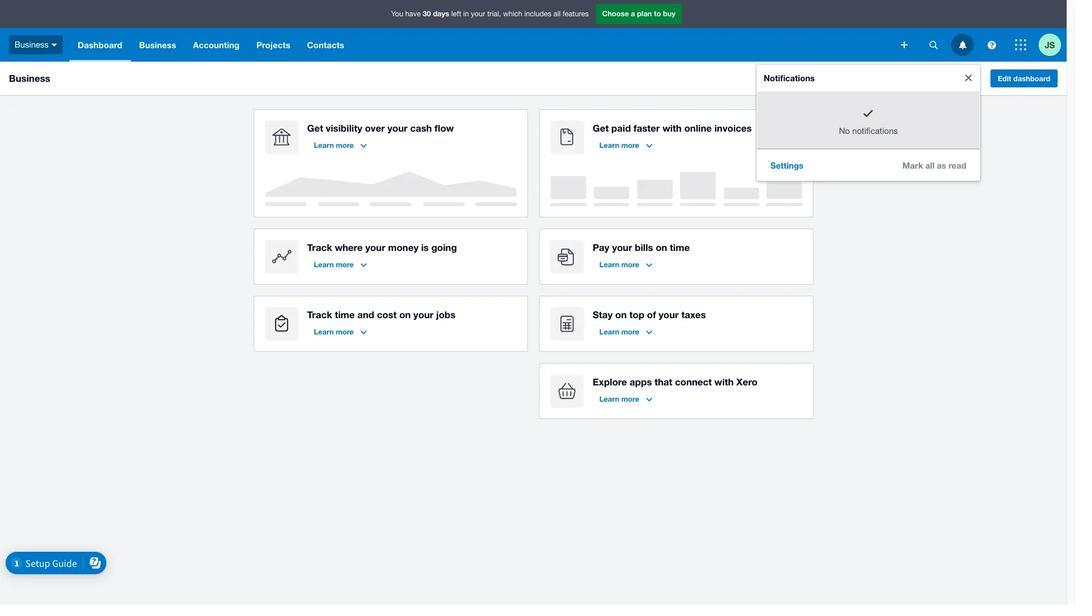 Task type: vqa. For each thing, say whether or not it's contained in the screenshot.
leftmost TIME
yes



Task type: describe. For each thing, give the bounding box(es) containing it.
projects button
[[248, 28, 299, 62]]

edit dashboard button
[[991, 69, 1058, 87]]

learn more button for your
[[593, 256, 659, 273]]

choose a plan to buy
[[603, 9, 676, 18]]

cost
[[377, 309, 397, 321]]

faster
[[634, 122, 660, 134]]

is
[[421, 241, 429, 253]]

get paid faster with online invoices
[[593, 122, 752, 134]]

learn more button for visibility
[[307, 136, 374, 154]]

more for on
[[622, 327, 640, 336]]

taxes
[[682, 309, 706, 321]]

as
[[938, 160, 947, 170]]

all inside button
[[926, 160, 935, 170]]

to
[[654, 9, 661, 18]]

you
[[391, 10, 404, 18]]

learn more for on
[[600, 327, 640, 336]]

mark all as read
[[903, 160, 967, 170]]

no notifications
[[840, 126, 898, 136]]

notifications
[[853, 126, 898, 136]]

jobs
[[436, 309, 456, 321]]

online
[[685, 122, 712, 134]]

left
[[452, 10, 462, 18]]

invoices preview bar graph image
[[551, 172, 803, 206]]

no
[[840, 126, 851, 136]]

learn more button for paid
[[593, 136, 659, 154]]

learn more button for apps
[[593, 390, 659, 408]]

1 horizontal spatial svg image
[[902, 41, 908, 48]]

learn more button for time
[[307, 323, 374, 341]]

more for where
[[336, 260, 354, 269]]

more for apps
[[622, 394, 640, 403]]

track money icon image
[[265, 240, 298, 273]]

learn more for where
[[314, 260, 354, 269]]

track where your money is going
[[307, 241, 457, 253]]

bills
[[635, 241, 654, 253]]

includes
[[525, 10, 552, 18]]

contacts
[[307, 40, 344, 50]]

over
[[365, 122, 385, 134]]

going
[[432, 241, 457, 253]]

that
[[655, 376, 673, 388]]

get for get visibility over your cash flow
[[307, 122, 323, 134]]

learn for your
[[600, 260, 620, 269]]

banking preview line graph image
[[265, 172, 517, 206]]

learn more for paid
[[600, 141, 640, 150]]

in
[[464, 10, 469, 18]]

mark all as read button
[[894, 154, 976, 176]]

learn for apps
[[600, 394, 620, 403]]

js button
[[1039, 28, 1067, 62]]

mark
[[903, 160, 924, 170]]

learn for on
[[600, 327, 620, 336]]

your right pay
[[613, 241, 633, 253]]

top
[[630, 309, 645, 321]]

features
[[563, 10, 589, 18]]

apps
[[630, 376, 652, 388]]

which
[[504, 10, 523, 18]]

accounting button
[[185, 28, 248, 62]]

learn more for apps
[[600, 394, 640, 403]]

have
[[406, 10, 421, 18]]

explore apps that connect with xero
[[593, 376, 758, 388]]

learn more for visibility
[[314, 141, 354, 150]]

get for get paid faster with online invoices
[[593, 122, 609, 134]]

learn for time
[[314, 327, 334, 336]]

contacts button
[[299, 28, 353, 62]]

0 vertical spatial time
[[670, 241, 690, 253]]

learn more button for on
[[593, 323, 659, 341]]

banking icon image
[[265, 120, 298, 154]]

plan
[[638, 9, 652, 18]]

dashboard
[[1014, 74, 1051, 83]]

paid
[[612, 122, 631, 134]]

projects icon image
[[265, 307, 298, 341]]

invoices
[[715, 122, 752, 134]]

learn more button for where
[[307, 256, 374, 273]]

your inside the you have 30 days left in your trial, which includes all features
[[471, 10, 486, 18]]

trial,
[[488, 10, 501, 18]]



Task type: locate. For each thing, give the bounding box(es) containing it.
your
[[471, 10, 486, 18], [388, 122, 408, 134], [366, 241, 386, 253], [613, 241, 633, 253], [414, 309, 434, 321], [659, 309, 679, 321]]

navigation containing dashboard
[[69, 28, 894, 62]]

and
[[358, 309, 375, 321]]

1 vertical spatial with
[[715, 376, 734, 388]]

your right where
[[366, 241, 386, 253]]

all
[[554, 10, 561, 18], [926, 160, 935, 170]]

learn right projects icon
[[314, 327, 334, 336]]

a
[[631, 9, 636, 18]]

dashboard link
[[69, 28, 131, 62]]

add-ons icon image
[[551, 374, 584, 408]]

get left paid
[[593, 122, 609, 134]]

banner containing js
[[0, 0, 1067, 181]]

learn more button down apps
[[593, 390, 659, 408]]

settings button
[[762, 154, 813, 176]]

0 vertical spatial with
[[663, 122, 682, 134]]

projects
[[257, 40, 291, 50]]

track for track where your money is going
[[307, 241, 332, 253]]

you have 30 days left in your trial, which includes all features
[[391, 9, 589, 18]]

choose
[[603, 9, 629, 18]]

stay
[[593, 309, 613, 321]]

buy
[[663, 9, 676, 18]]

get visibility over your cash flow
[[307, 122, 454, 134]]

bills icon image
[[551, 240, 584, 273]]

more for your
[[622, 260, 640, 269]]

learn for where
[[314, 260, 334, 269]]

learn right track money icon
[[314, 260, 334, 269]]

your right over
[[388, 122, 408, 134]]

business inside popup button
[[15, 40, 49, 49]]

visibility
[[326, 122, 363, 134]]

time right bills
[[670, 241, 690, 253]]

learn
[[314, 141, 334, 150], [600, 141, 620, 150], [314, 260, 334, 269], [600, 260, 620, 269], [314, 327, 334, 336], [600, 327, 620, 336], [600, 394, 620, 403]]

accounting
[[193, 40, 240, 50]]

more for visibility
[[336, 141, 354, 150]]

1 vertical spatial track
[[307, 309, 332, 321]]

learn down stay
[[600, 327, 620, 336]]

learn more button down and
[[307, 323, 374, 341]]

0 horizontal spatial time
[[335, 309, 355, 321]]

edit dashboard
[[998, 74, 1051, 83]]

read
[[949, 160, 967, 170]]

business button
[[0, 28, 69, 62]]

svg image
[[1016, 39, 1027, 50], [930, 41, 938, 49], [960, 41, 967, 49], [988, 41, 997, 49]]

stay on top of your taxes
[[593, 309, 706, 321]]

banner
[[0, 0, 1067, 181]]

learn more down explore
[[600, 394, 640, 403]]

on
[[656, 241, 668, 253], [400, 309, 411, 321], [616, 309, 627, 321]]

all left features
[[554, 10, 561, 18]]

where
[[335, 241, 363, 253]]

more down pay your bills on time
[[622, 260, 640, 269]]

track left where
[[307, 241, 332, 253]]

navigation
[[69, 28, 894, 62]]

dashboard
[[78, 40, 122, 50]]

learn more for time
[[314, 327, 354, 336]]

more
[[336, 141, 354, 150], [622, 141, 640, 150], [336, 260, 354, 269], [622, 260, 640, 269], [336, 327, 354, 336], [622, 327, 640, 336], [622, 394, 640, 403]]

days
[[433, 9, 450, 18]]

more for time
[[336, 327, 354, 336]]

learn more button down pay your bills on time
[[593, 256, 659, 273]]

learn more for your
[[600, 260, 640, 269]]

get
[[307, 122, 323, 134], [593, 122, 609, 134]]

pay your bills on time
[[593, 241, 690, 253]]

business button
[[131, 28, 185, 62]]

learn more button down visibility
[[307, 136, 374, 154]]

your right of
[[659, 309, 679, 321]]

with left xero
[[715, 376, 734, 388]]

more down where
[[336, 260, 354, 269]]

learn more button down top
[[593, 323, 659, 341]]

group containing notifications
[[757, 64, 981, 181]]

track
[[307, 241, 332, 253], [307, 309, 332, 321]]

2 horizontal spatial on
[[656, 241, 668, 253]]

0 horizontal spatial svg image
[[51, 44, 57, 46]]

invoices icon image
[[551, 120, 584, 154]]

svg image
[[902, 41, 908, 48], [51, 44, 57, 46]]

learn more down the track time and cost on your jobs in the bottom left of the page
[[314, 327, 354, 336]]

cash
[[411, 122, 432, 134]]

learn more button
[[307, 136, 374, 154], [593, 136, 659, 154], [307, 256, 374, 273], [593, 256, 659, 273], [307, 323, 374, 341], [593, 323, 659, 341], [593, 390, 659, 408]]

0 horizontal spatial get
[[307, 122, 323, 134]]

track for track time and cost on your jobs
[[307, 309, 332, 321]]

1 horizontal spatial all
[[926, 160, 935, 170]]

0 vertical spatial all
[[554, 10, 561, 18]]

learn more button down where
[[307, 256, 374, 273]]

learn more button down paid
[[593, 136, 659, 154]]

learn down paid
[[600, 141, 620, 150]]

learn more
[[314, 141, 354, 150], [600, 141, 640, 150], [314, 260, 354, 269], [600, 260, 640, 269], [314, 327, 354, 336], [600, 327, 640, 336], [600, 394, 640, 403]]

0 horizontal spatial with
[[663, 122, 682, 134]]

edit
[[998, 74, 1012, 83]]

more down paid
[[622, 141, 640, 150]]

pay
[[593, 241, 610, 253]]

of
[[647, 309, 656, 321]]

1 get from the left
[[307, 122, 323, 134]]

learn for visibility
[[314, 141, 334, 150]]

more down visibility
[[336, 141, 354, 150]]

1 horizontal spatial with
[[715, 376, 734, 388]]

learn more down where
[[314, 260, 354, 269]]

flow
[[435, 122, 454, 134]]

learn down explore
[[600, 394, 620, 403]]

learn more down stay
[[600, 327, 640, 336]]

time left and
[[335, 309, 355, 321]]

your left jobs
[[414, 309, 434, 321]]

js
[[1046, 40, 1056, 50]]

all left as
[[926, 160, 935, 170]]

track time and cost on your jobs
[[307, 309, 456, 321]]

with
[[663, 122, 682, 134], [715, 376, 734, 388]]

more down apps
[[622, 394, 640, 403]]

learn for paid
[[600, 141, 620, 150]]

1 horizontal spatial on
[[616, 309, 627, 321]]

0 vertical spatial track
[[307, 241, 332, 253]]

learn more down pay
[[600, 260, 640, 269]]

on right cost
[[400, 309, 411, 321]]

1 vertical spatial all
[[926, 160, 935, 170]]

1 track from the top
[[307, 241, 332, 253]]

settings
[[771, 160, 804, 170]]

1 vertical spatial time
[[335, 309, 355, 321]]

connect
[[675, 376, 712, 388]]

more down the track time and cost on your jobs in the bottom left of the page
[[336, 327, 354, 336]]

xero
[[737, 376, 758, 388]]

your right in
[[471, 10, 486, 18]]

more for paid
[[622, 141, 640, 150]]

business
[[15, 40, 49, 49], [139, 40, 176, 50], [9, 72, 50, 84]]

learn down pay
[[600, 260, 620, 269]]

2 track from the top
[[307, 309, 332, 321]]

learn down visibility
[[314, 141, 334, 150]]

0 horizontal spatial on
[[400, 309, 411, 321]]

on left top
[[616, 309, 627, 321]]

notifications
[[764, 73, 815, 83]]

0 horizontal spatial all
[[554, 10, 561, 18]]

learn more down paid
[[600, 141, 640, 150]]

group
[[757, 64, 981, 181]]

taxes icon image
[[551, 307, 584, 341]]

get left visibility
[[307, 122, 323, 134]]

on right bills
[[656, 241, 668, 253]]

all inside the you have 30 days left in your trial, which includes all features
[[554, 10, 561, 18]]

money
[[388, 241, 419, 253]]

more down top
[[622, 327, 640, 336]]

30
[[423, 9, 431, 18]]

2 get from the left
[[593, 122, 609, 134]]

explore
[[593, 376, 627, 388]]

svg image inside business popup button
[[51, 44, 57, 46]]

1 horizontal spatial get
[[593, 122, 609, 134]]

business inside dropdown button
[[139, 40, 176, 50]]

time
[[670, 241, 690, 253], [335, 309, 355, 321]]

1 horizontal spatial time
[[670, 241, 690, 253]]

track right projects icon
[[307, 309, 332, 321]]

with right faster
[[663, 122, 682, 134]]

learn more down visibility
[[314, 141, 354, 150]]



